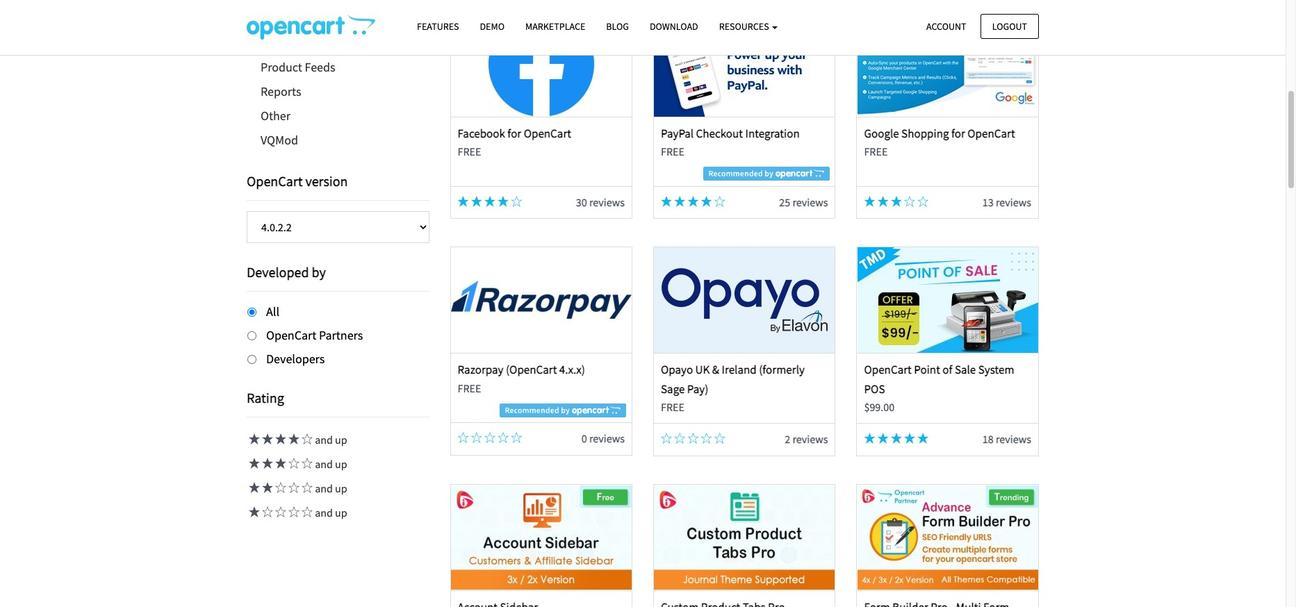 Task type: vqa. For each thing, say whether or not it's contained in the screenshot.
2nd and up from the bottom of the page
yes



Task type: locate. For each thing, give the bounding box(es) containing it.
and up
[[313, 434, 347, 447], [313, 458, 347, 472], [313, 482, 347, 496], [313, 507, 347, 520]]

$99.00
[[865, 400, 895, 414]]

partners
[[319, 327, 363, 343]]

opencart for opencart partners
[[266, 327, 317, 343]]

up
[[335, 434, 347, 447], [335, 458, 347, 472], [335, 482, 347, 496], [335, 507, 347, 520]]

features link
[[407, 15, 470, 39]]

free for integration
[[661, 145, 685, 159]]

opencart version
[[247, 172, 348, 190]]

feeds
[[305, 59, 336, 75]]

free inside facebook for opencart free
[[458, 145, 481, 159]]

free inside 'opayo uk & ireland (formerly sage pay) free'
[[661, 400, 685, 414]]

free inside the 'paypal checkout integration free'
[[661, 145, 685, 159]]

version
[[306, 172, 348, 190]]

sage
[[661, 382, 685, 397]]

0
[[582, 432, 587, 446]]

and up link
[[247, 434, 347, 447], [247, 458, 347, 472], [247, 482, 347, 496], [247, 507, 347, 520]]

reviews right 0
[[590, 432, 625, 446]]

reviews right 25 on the top of the page
[[793, 195, 829, 209]]

reviews right 18
[[996, 433, 1032, 447]]

opencart right shopping
[[968, 126, 1016, 141]]

None radio
[[248, 308, 257, 317]]

star light image
[[661, 196, 672, 207], [675, 196, 686, 207], [878, 196, 889, 207], [891, 196, 903, 207], [878, 434, 889, 445], [891, 434, 903, 445], [260, 434, 273, 445], [273, 434, 287, 445], [287, 434, 300, 445], [260, 459, 273, 470], [247, 483, 260, 494], [260, 483, 273, 494]]

for inside google shopping for opencart free
[[952, 126, 966, 141]]

0 reviews
[[582, 432, 625, 446]]

free down paypal
[[661, 145, 685, 159]]

and for 1st and up link from the top of the page
[[315, 434, 333, 447]]

3 up from the top
[[335, 482, 347, 496]]

download
[[650, 20, 699, 33]]

2
[[785, 433, 791, 447]]

0 horizontal spatial for
[[508, 126, 522, 141]]

4 and up from the top
[[313, 507, 347, 520]]

free for 4.x.x)
[[458, 382, 481, 395]]

star light o image
[[715, 196, 726, 207], [498, 433, 509, 444], [511, 433, 522, 444], [661, 434, 672, 445], [675, 434, 686, 445], [701, 434, 713, 445], [715, 434, 726, 445], [300, 434, 313, 445], [300, 459, 313, 470], [287, 507, 300, 518]]

1 and from the top
[[315, 434, 333, 447]]

logout link
[[981, 14, 1040, 39]]

2 up from the top
[[335, 458, 347, 472]]

opayo uk & ireland (formerly sage pay) link
[[661, 363, 805, 397]]

opencart inside google shopping for opencart free
[[968, 126, 1016, 141]]

free inside google shopping for opencart free
[[865, 145, 888, 159]]

paypal checkout integration free
[[661, 126, 800, 159]]

pos
[[865, 382, 886, 397]]

reviews for facebook for opencart
[[590, 195, 625, 209]]

opencart partners
[[266, 327, 363, 343]]

star light o image
[[511, 196, 522, 207], [905, 196, 916, 207], [918, 196, 929, 207], [458, 433, 469, 444], [471, 433, 482, 444], [485, 433, 496, 444], [688, 434, 699, 445], [287, 459, 300, 470], [273, 483, 287, 494], [287, 483, 300, 494], [300, 483, 313, 494], [260, 507, 273, 518], [273, 507, 287, 518], [300, 507, 313, 518]]

1 for from the left
[[508, 126, 522, 141]]

and
[[315, 434, 333, 447], [315, 458, 333, 472], [315, 482, 333, 496], [315, 507, 333, 520]]

paypal
[[661, 126, 694, 141]]

free down google in the right of the page
[[865, 145, 888, 159]]

marketplace link
[[515, 15, 596, 39]]

1 up from the top
[[335, 434, 347, 447]]

other link
[[247, 104, 429, 128]]

(opencart
[[506, 363, 557, 378]]

developed
[[247, 264, 309, 281]]

free down facebook
[[458, 145, 481, 159]]

opencart up 'developers'
[[266, 327, 317, 343]]

of
[[943, 363, 953, 378]]

up for 2nd and up link from the bottom
[[335, 482, 347, 496]]

up for 2nd and up link from the top
[[335, 458, 347, 472]]

and for 2nd and up link from the bottom
[[315, 482, 333, 496]]

up for first and up link from the bottom of the page
[[335, 507, 347, 520]]

2 and up from the top
[[313, 458, 347, 472]]

1 and up from the top
[[313, 434, 347, 447]]

free
[[458, 145, 481, 159], [661, 145, 685, 159], [865, 145, 888, 159], [458, 382, 481, 395], [661, 400, 685, 414]]

reports
[[261, 83, 301, 99]]

reviews right 2
[[793, 433, 829, 447]]

opencart
[[524, 126, 572, 141], [968, 126, 1016, 141], [247, 172, 303, 190], [266, 327, 317, 343], [865, 363, 912, 378]]

2 reviews
[[785, 433, 829, 447]]

uk
[[696, 363, 710, 378]]

razorpay
[[458, 363, 504, 378]]

form builder pro - multi form creator (4x, 3x, 2.. image
[[858, 485, 1039, 591]]

2 for from the left
[[952, 126, 966, 141]]

1 and up link from the top
[[247, 434, 347, 447]]

free down 'razorpay'
[[458, 382, 481, 395]]

all
[[266, 304, 280, 320]]

13
[[983, 195, 994, 209]]

order
[[261, 35, 291, 51]]

3 and from the top
[[315, 482, 333, 496]]

ireland
[[722, 363, 757, 378]]

for inside facebook for opencart free
[[508, 126, 522, 141]]

free inside razorpay (opencart 4.x.x) free
[[458, 382, 481, 395]]

logout
[[993, 20, 1028, 32]]

4 up from the top
[[335, 507, 347, 520]]

opencart extensions image
[[247, 15, 376, 40]]

free for opencart
[[458, 145, 481, 159]]

25 reviews
[[780, 195, 829, 209]]

reviews right 30
[[590, 195, 625, 209]]

opencart point of sale system pos image
[[858, 248, 1039, 354]]

(formerly
[[759, 363, 805, 378]]

reviews for google shopping for opencart
[[996, 195, 1032, 209]]

1 horizontal spatial for
[[952, 126, 966, 141]]

rating
[[247, 390, 284, 407]]

and for first and up link from the bottom of the page
[[315, 507, 333, 520]]

for right shopping
[[952, 126, 966, 141]]

18 reviews
[[983, 433, 1032, 447]]

shopping
[[902, 126, 950, 141]]

resources
[[720, 20, 772, 33]]

reviews for opencart point of sale system pos
[[996, 433, 1032, 447]]

None radio
[[248, 332, 257, 341], [248, 355, 257, 364], [248, 332, 257, 341], [248, 355, 257, 364]]

totals
[[293, 35, 324, 51]]

reviews
[[590, 195, 625, 209], [793, 195, 829, 209], [996, 195, 1032, 209], [590, 432, 625, 446], [793, 433, 829, 447], [996, 433, 1032, 447]]

facebook
[[458, 126, 506, 141]]

4 and from the top
[[315, 507, 333, 520]]

and up for 1st and up link from the top of the page
[[313, 434, 347, 447]]

for right facebook
[[508, 126, 522, 141]]

reports link
[[247, 79, 429, 104]]

3 and up from the top
[[313, 482, 347, 496]]

reviews for razorpay (opencart 4.x.x)
[[590, 432, 625, 446]]

free down sage
[[661, 400, 685, 414]]

marketplace
[[526, 20, 586, 33]]

product
[[261, 59, 302, 75]]

opencart up pos at the right bottom of the page
[[865, 363, 912, 378]]

30 reviews
[[576, 195, 625, 209]]

reviews right 13
[[996, 195, 1032, 209]]

2 and from the top
[[315, 458, 333, 472]]

opencart inside opencart point of sale system pos $99.00
[[865, 363, 912, 378]]

for
[[508, 126, 522, 141], [952, 126, 966, 141]]

star light image
[[458, 196, 469, 207], [471, 196, 482, 207], [485, 196, 496, 207], [498, 196, 509, 207], [688, 196, 699, 207], [701, 196, 713, 207], [865, 196, 876, 207], [865, 434, 876, 445], [905, 434, 916, 445], [918, 434, 929, 445], [247, 434, 260, 445], [247, 459, 260, 470], [273, 459, 287, 470], [247, 507, 260, 518]]

opencart point of sale system pos link
[[865, 363, 1015, 397]]

opencart right facebook
[[524, 126, 572, 141]]

order totals
[[261, 35, 324, 51]]

opencart down vqmod at the left top of page
[[247, 172, 303, 190]]

13 reviews
[[983, 195, 1032, 209]]



Task type: describe. For each thing, give the bounding box(es) containing it.
by
[[312, 264, 326, 281]]

system
[[979, 363, 1015, 378]]

25
[[780, 195, 791, 209]]

other
[[261, 108, 291, 124]]

4.x.x)
[[560, 363, 586, 378]]

and up for 2nd and up link from the bottom
[[313, 482, 347, 496]]

product feeds link
[[247, 55, 429, 79]]

resources link
[[709, 15, 789, 39]]

google shopping for opencart free
[[865, 126, 1016, 159]]

point
[[915, 363, 941, 378]]

&
[[713, 363, 720, 378]]

opencart for opencart version
[[247, 172, 303, 190]]

account sidebar image
[[451, 485, 632, 591]]

google
[[865, 126, 900, 141]]

3 and up link from the top
[[247, 482, 347, 496]]

opayo uk & ireland (formerly sage pay) image
[[655, 248, 835, 354]]

download link
[[640, 15, 709, 39]]

razorpay (opencart 4.x.x) link
[[458, 363, 586, 378]]

custom product tabs pro image
[[655, 485, 835, 591]]

2 and up link from the top
[[247, 458, 347, 472]]

product feeds
[[261, 59, 336, 75]]

account link
[[915, 14, 979, 39]]

18
[[983, 433, 994, 447]]

razorpay (opencart 4.x.x) free
[[458, 363, 586, 395]]

opayo
[[661, 363, 693, 378]]

google shopping for opencart image
[[858, 11, 1039, 117]]

razorpay (opencart 4.x.x) image
[[451, 248, 632, 354]]

facebook for opencart free
[[458, 126, 572, 159]]

and for 2nd and up link from the top
[[315, 458, 333, 472]]

sale
[[955, 363, 977, 378]]

30
[[576, 195, 587, 209]]

demo
[[480, 20, 505, 33]]

reviews for paypal checkout integration
[[793, 195, 829, 209]]

integration
[[746, 126, 800, 141]]

modules
[[261, 10, 305, 26]]

opayo uk & ireland (formerly sage pay) free
[[661, 363, 805, 414]]

paypal checkout integration link
[[661, 126, 800, 141]]

facebook for opencart link
[[458, 126, 572, 141]]

checkout
[[696, 126, 743, 141]]

opencart point of sale system pos $99.00
[[865, 363, 1015, 414]]

up for 1st and up link from the top of the page
[[335, 434, 347, 447]]

blog link
[[596, 15, 640, 39]]

and up for 2nd and up link from the top
[[313, 458, 347, 472]]

modules link
[[247, 6, 429, 31]]

google shopping for opencart link
[[865, 126, 1016, 141]]

order totals link
[[247, 31, 429, 55]]

pay)
[[688, 382, 709, 397]]

4 and up link from the top
[[247, 507, 347, 520]]

opencart for opencart point of sale system pos $99.00
[[865, 363, 912, 378]]

features
[[417, 20, 459, 33]]

account
[[927, 20, 967, 32]]

reviews for opayo uk & ireland (formerly sage pay)
[[793, 433, 829, 447]]

vqmod
[[261, 132, 298, 148]]

facebook for opencart image
[[451, 11, 632, 117]]

developed by
[[247, 264, 326, 281]]

paypal checkout integration image
[[655, 11, 835, 117]]

and up for first and up link from the bottom of the page
[[313, 507, 347, 520]]

opencart inside facebook for opencart free
[[524, 126, 572, 141]]

blog
[[607, 20, 629, 33]]

vqmod link
[[247, 128, 429, 152]]

demo link
[[470, 15, 515, 39]]

developers
[[266, 351, 325, 367]]



